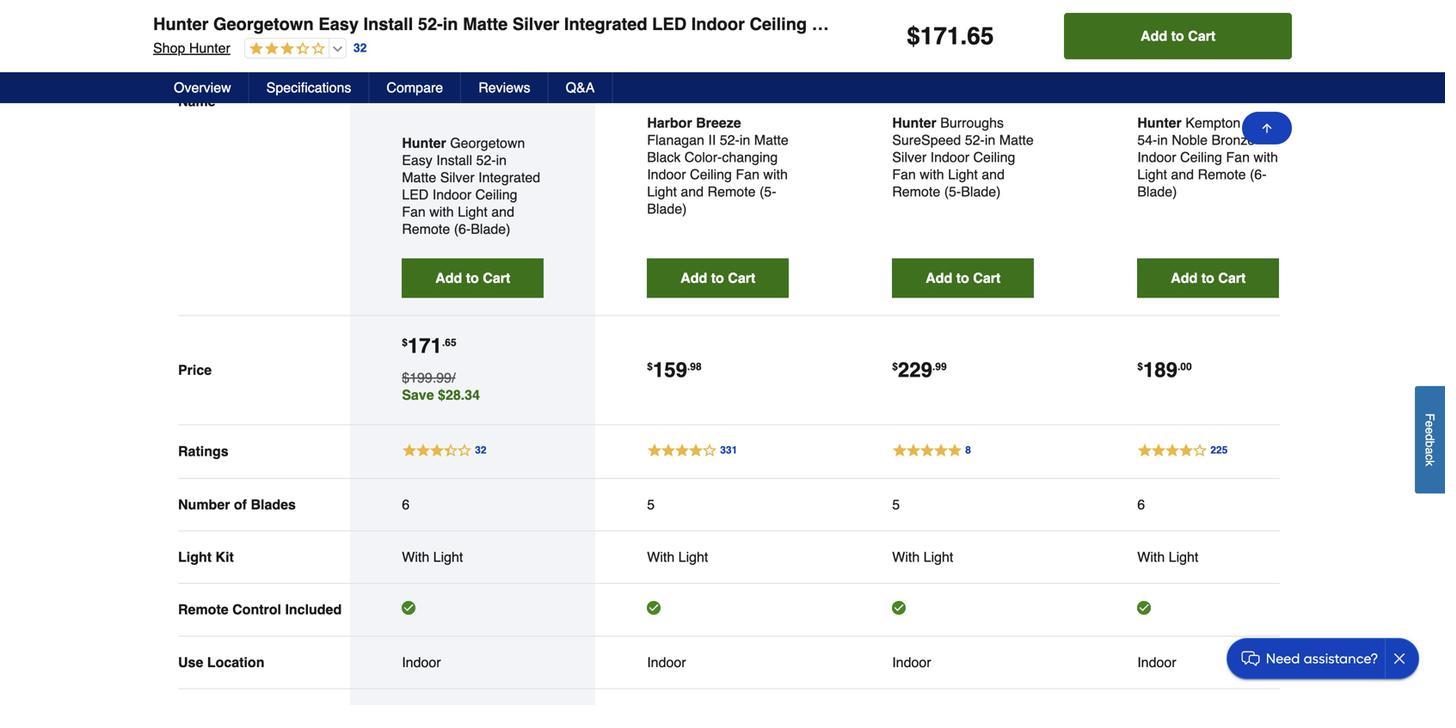 Task type: describe. For each thing, give the bounding box(es) containing it.
remote inside georgetown easy install 52-in matte silver integrated led indoor ceiling fan with light and remote (6-blade)
[[402, 221, 450, 237]]

add to cart for kempton park 54-in noble bronze indoor ceiling fan with light and remote (6- blade)
[[1171, 270, 1246, 286]]

yes image for 1st cell from left
[[402, 601, 416, 615]]

d
[[1423, 434, 1437, 441]]

0 vertical spatial $ 171 . 65
[[907, 22, 994, 50]]

bronze
[[1212, 132, 1255, 148]]

f
[[1423, 414, 1437, 421]]

1 with light cell from the left
[[402, 549, 544, 566]]

silver inside burroughs surespeed 52-in matte silver indoor ceiling fan with light and remote (5-blade)
[[892, 149, 927, 165]]

$199.99 /
[[402, 370, 456, 386]]

blade) inside burroughs surespeed 52-in matte silver indoor ceiling fan with light and remote (5-blade)
[[961, 184, 1001, 200]]

remote inside kempton park 54-in noble bronze indoor ceiling fan with light and remote (6- blade)
[[1198, 166, 1246, 182]]

and inside harbor breeze flanagan ii 52-in matte black color-changing indoor ceiling fan with light and remote (5- blade)
[[681, 184, 704, 200]]

noble
[[1172, 132, 1208, 148]]

light inside burroughs surespeed 52-in matte silver indoor ceiling fan with light and remote (5-blade)
[[948, 166, 978, 182]]

. inside $ 189 . 00
[[1178, 361, 1181, 373]]

light inside georgetown easy install 52-in matte silver integrated led indoor ceiling fan with light and remote (6-blade)
[[458, 204, 488, 220]]

need assistance?
[[1266, 651, 1378, 667]]

price
[[178, 362, 212, 378]]

blades
[[251, 497, 296, 513]]

$28.34
[[438, 387, 480, 403]]

georgetown inside georgetown easy install 52-in matte silver integrated led indoor ceiling fan with light and remote (6-blade)
[[450, 135, 525, 151]]

with for 4th 'with light' cell from right
[[402, 549, 429, 565]]

silver inside georgetown easy install 52-in matte silver integrated led indoor ceiling fan with light and remote (6-blade)
[[440, 169, 475, 185]]

add for burroughs surespeed 52-in matte silver indoor ceiling fan with light and remote (5-blade)
[[926, 270, 953, 286]]

install inside georgetown easy install 52-in matte silver integrated led indoor ceiling fan with light and remote (6-blade)
[[436, 152, 472, 168]]

heart outline image
[[380, 52, 400, 73]]

led inside georgetown easy install 52-in matte silver integrated led indoor ceiling fan with light and remote (6-blade)
[[402, 187, 429, 203]]

breeze
[[696, 115, 741, 131]]

fan inside harbor breeze flanagan ii 52-in matte black color-changing indoor ceiling fan with light and remote (5- blade)
[[736, 166, 760, 182]]

with for first 'with light' cell from the right
[[1138, 549, 1165, 565]]

3 indoor cell from the left
[[892, 654, 1034, 671]]

compare button
[[369, 72, 461, 103]]

surespeed
[[892, 132, 961, 148]]

. inside $ 229 . 99
[[933, 361, 935, 373]]

6 for 1st the 6 cell from the left
[[402, 497, 410, 513]]

51878
[[282, 33, 315, 46]]

reviews button
[[461, 72, 549, 103]]

indoor inside georgetown easy install 52-in matte silver integrated led indoor ceiling fan with light and remote (6-blade)
[[433, 187, 472, 203]]

matte inside harbor breeze flanagan ii 52-in matte black color-changing indoor ceiling fan with light and remote (5- blade)
[[754, 132, 789, 148]]

$ inside $ 189 . 00
[[1138, 361, 1143, 373]]

98
[[690, 361, 702, 373]]

$ 159 . 98
[[647, 358, 702, 382]]

189
[[1143, 358, 1178, 382]]

with light for first 'with light' cell from the right
[[1138, 549, 1199, 565]]

remote inside harbor breeze flanagan ii 52-in matte black color-changing indoor ceiling fan with light and remote (5- blade)
[[708, 184, 756, 200]]

kempton park 54-in noble bronze indoor ceiling fan with light and remote (6- blade)
[[1138, 115, 1278, 200]]

2 indoor cell from the left
[[647, 654, 789, 671]]

(6- inside georgetown easy install 52-in matte silver integrated led indoor ceiling fan with light and remote (6-blade)
[[454, 221, 471, 237]]

add to cart for burroughs surespeed 52-in matte silver indoor ceiling fan with light and remote (5-blade)
[[926, 270, 1001, 286]]

ceiling inside harbor breeze flanagan ii 52-in matte black color-changing indoor ceiling fan with light and remote (5- blade)
[[690, 166, 732, 182]]

blade) inside georgetown easy install 52-in matte silver integrated led indoor ceiling fan with light and remote (6-blade)
[[471, 221, 511, 237]]

1 5 cell from the left
[[647, 496, 789, 514]]

to for kempton park 54-in noble bronze indoor ceiling fan with light and remote (6- blade)
[[1202, 270, 1215, 286]]

to for burroughs surespeed 52-in matte silver indoor ceiling fan with light and remote (5-blade)
[[956, 270, 969, 286]]

model
[[239, 33, 272, 46]]

with light for 3rd 'with light' cell
[[892, 549, 954, 565]]

with light for 4th 'with light' cell from right
[[402, 549, 463, 565]]

add to cart for flanagan ii 52-in matte black color-changing indoor ceiling fan with light and remote (5- blade)
[[681, 270, 756, 286]]

of
[[234, 497, 247, 513]]

with inside harbor breeze flanagan ii 52-in matte black color-changing indoor ceiling fan with light and remote (5- blade)
[[763, 166, 788, 182]]

save
[[402, 387, 434, 403]]

shop hunter for the '3.4 stars' image over the specifications
[[153, 40, 230, 56]]

with for third 'with light' cell from right
[[647, 549, 675, 565]]

remote control included
[[178, 602, 342, 618]]

and inside burroughs surespeed 52-in matte silver indoor ceiling fan with light and remote (5-blade)
[[982, 166, 1005, 182]]

in inside burroughs surespeed 52-in matte silver indoor ceiling fan with light and remote (5-blade)
[[985, 132, 996, 148]]

k
[[1423, 460, 1437, 466]]

32 for the '3.4 stars' image over the specifications
[[353, 41, 367, 55]]

speech bubbles outlined image
[[1239, 647, 1263, 671]]

1 horizontal spatial 65
[[967, 22, 994, 50]]

ratings
[[178, 444, 229, 460]]

control
[[232, 602, 281, 618]]

159
[[653, 358, 687, 382]]

65 inside $ 171 . 65
[[445, 337, 457, 349]]

specifications button
[[249, 72, 369, 103]]

00
[[1181, 361, 1192, 373]]

q&a
[[566, 80, 595, 95]]

specifications
[[266, 80, 351, 95]]

add to cart button for kempton park 54-in noble bronze indoor ceiling fan with light and remote (6- blade)
[[1138, 258, 1279, 298]]

easy inside georgetown easy install 52-in matte silver integrated led indoor ceiling fan with light and remote (6-blade)
[[402, 152, 433, 168]]

name
[[178, 94, 216, 109]]

$ inside $ 159 . 98
[[647, 361, 653, 373]]

. inside $ 159 . 98
[[687, 361, 690, 373]]

yes image for 3rd cell
[[892, 601, 906, 615]]

indoor inside harbor breeze flanagan ii 52-in matte black color-changing indoor ceiling fan with light and remote (5- blade)
[[647, 166, 686, 182]]

integrated inside georgetown easy install 52-in matte silver integrated led indoor ceiling fan with light and remote (6-blade)
[[478, 169, 540, 185]]

ii
[[708, 132, 716, 148]]

changing
[[722, 149, 778, 165]]

shop hunter for the '3.4 stars' image under the model # 51878
[[148, 55, 225, 71]]

with for 3rd 'with light' cell
[[892, 549, 920, 565]]

99
[[935, 361, 947, 373]]

4 indoor cell from the left
[[1138, 654, 1279, 671]]

f e e d b a c k button
[[1415, 386, 1445, 494]]

in inside kempton park 54-in noble bronze indoor ceiling fan with light and remote (6- blade)
[[1157, 132, 1168, 148]]

52- inside georgetown easy install 52-in matte silver integrated led indoor ceiling fan with light and remote (6-blade)
[[476, 152, 496, 168]]

yes image for 4th cell from left
[[1138, 601, 1151, 615]]

matte inside georgetown easy install 52-in matte silver integrated led indoor ceiling fan with light and remote (6-blade)
[[402, 169, 436, 185]]

6 for 2nd the 6 cell from the left
[[1138, 497, 1145, 513]]

in inside georgetown easy install 52-in matte silver integrated led indoor ceiling fan with light and remote (6-blade)
[[496, 152, 507, 168]]

fan inside burroughs surespeed 52-in matte silver indoor ceiling fan with light and remote (5-blade)
[[892, 166, 916, 182]]

0 horizontal spatial $ 171 . 65
[[402, 334, 457, 358]]

in up compare
[[438, 7, 453, 27]]

2 cell from the left
[[647, 601, 789, 619]]

1 6 cell from the left
[[402, 496, 544, 514]]

4 with light cell from the left
[[1138, 549, 1279, 566]]

1 5 from the left
[[647, 497, 655, 513]]

kempton
[[1186, 115, 1241, 131]]

item number 5 2 8 1 4 1 5 and model number 5 1 8 7 8 element
[[148, 31, 1297, 48]]

c
[[1423, 454, 1437, 460]]

kit
[[216, 549, 234, 565]]

$199.99
[[402, 370, 452, 386]]

ceiling inside burroughs surespeed 52-in matte silver indoor ceiling fan with light and remote (5-blade)
[[973, 149, 1016, 165]]

ceiling inside georgetown easy install 52-in matte silver integrated led indoor ceiling fan with light and remote (6-blade)
[[475, 187, 517, 203]]

number
[[178, 497, 230, 513]]

# for 5281415
[[175, 33, 181, 46]]

need assistance? button
[[1227, 638, 1420, 680]]

add for flanagan ii 52-in matte black color-changing indoor ceiling fan with light and remote (5- blade)
[[681, 270, 707, 286]]

(5- inside harbor breeze flanagan ii 52-in matte black color-changing indoor ceiling fan with light and remote (5- blade)
[[760, 184, 776, 200]]

location
[[207, 655, 265, 671]]

add for kempton park 54-in noble bronze indoor ceiling fan with light and remote (6- blade)
[[1171, 270, 1198, 286]]



Task type: locate. For each thing, give the bounding box(es) containing it.
3.4 stars image
[[245, 41, 325, 57], [240, 55, 320, 71]]

fan
[[807, 7, 837, 27], [812, 14, 842, 34], [1226, 149, 1250, 165], [736, 166, 760, 182], [892, 166, 916, 182], [402, 204, 426, 220]]

and
[[928, 7, 959, 27], [933, 14, 964, 34], [982, 166, 1005, 182], [1171, 166, 1194, 182], [681, 184, 704, 200], [491, 204, 514, 220]]

with light for third 'with light' cell from right
[[647, 549, 708, 565]]

(5- down changing
[[760, 184, 776, 200]]

3.4 stars image up the specifications
[[245, 41, 325, 57]]

.
[[961, 22, 967, 50], [442, 337, 445, 349], [687, 361, 690, 373], [933, 361, 935, 373], [1178, 361, 1181, 373]]

close image
[[1393, 652, 1407, 666]]

1 horizontal spatial $ 171 . 65
[[907, 22, 994, 50]]

with light cell
[[402, 549, 544, 566], [647, 549, 789, 566], [892, 549, 1034, 566], [1138, 549, 1279, 566]]

6
[[402, 497, 410, 513], [1138, 497, 1145, 513]]

add to cart button for burroughs surespeed 52-in matte silver indoor ceiling fan with light and remote (5-blade)
[[892, 258, 1034, 298]]

and inside kempton park 54-in noble bronze indoor ceiling fan with light and remote (6- blade)
[[1171, 166, 1194, 182]]

229
[[898, 358, 933, 382]]

1 indoor cell from the left
[[402, 654, 544, 671]]

color-
[[685, 149, 722, 165]]

light kit
[[178, 549, 234, 565]]

1 horizontal spatial 6 cell
[[1138, 496, 1279, 514]]

e
[[1423, 421, 1437, 428], [1423, 428, 1437, 434]]

blade) inside kempton park 54-in noble bronze indoor ceiling fan with light and remote (6- blade)
[[1138, 184, 1177, 200]]

2 with light from the left
[[647, 549, 708, 565]]

1 horizontal spatial 5
[[892, 497, 900, 513]]

shop up overview
[[153, 40, 185, 56]]

flanagan
[[647, 132, 705, 148]]

in
[[438, 7, 453, 27], [443, 14, 458, 34], [740, 132, 750, 148], [985, 132, 996, 148], [1157, 132, 1168, 148], [496, 152, 507, 168]]

1 e from the top
[[1423, 421, 1437, 428]]

0 horizontal spatial 6 cell
[[402, 496, 544, 514]]

1 horizontal spatial (5-
[[944, 184, 961, 200]]

use location
[[178, 655, 265, 671]]

1 horizontal spatial 171
[[920, 22, 961, 50]]

0 vertical spatial 171
[[920, 22, 961, 50]]

2 # from the left
[[275, 33, 282, 46]]

matte inside burroughs surespeed 52-in matte silver indoor ceiling fan with light and remote (5-blade)
[[999, 132, 1034, 148]]

in up changing
[[740, 132, 750, 148]]

f e e d b a c k
[[1423, 414, 1437, 466]]

1 horizontal spatial #
[[275, 33, 282, 46]]

2 horizontal spatial yes image
[[1138, 601, 1151, 615]]

arrow up image
[[1260, 121, 1274, 135]]

(5- inside burroughs surespeed 52-in matte silver indoor ceiling fan with light and remote (5-blade)
[[944, 184, 961, 200]]

$ 229 . 99
[[892, 358, 947, 382]]

52- inside harbor breeze flanagan ii 52-in matte black color-changing indoor ceiling fan with light and remote (5- blade)
[[720, 132, 740, 148]]

park
[[1245, 115, 1273, 131]]

2 with light cell from the left
[[647, 549, 789, 566]]

5 cell
[[647, 496, 789, 514], [892, 496, 1034, 514]]

(5- down surespeed
[[944, 184, 961, 200]]

with
[[402, 549, 429, 565], [647, 549, 675, 565], [892, 549, 920, 565], [1138, 549, 1165, 565]]

52- inside burroughs surespeed 52-in matte silver indoor ceiling fan with light and remote (5-blade)
[[965, 132, 985, 148]]

1 horizontal spatial 6
[[1138, 497, 1145, 513]]

1 vertical spatial 171
[[408, 334, 442, 358]]

ceiling
[[745, 7, 802, 27], [750, 14, 807, 34], [973, 149, 1016, 165], [1180, 149, 1222, 165], [690, 166, 732, 182], [475, 187, 517, 203]]

overview button
[[157, 72, 249, 103]]

2 with from the left
[[647, 549, 675, 565]]

(5-
[[760, 184, 776, 200], [944, 184, 961, 200]]

171
[[920, 22, 961, 50], [408, 334, 442, 358]]

add to cart
[[1141, 28, 1216, 44], [435, 270, 510, 286], [681, 270, 756, 286], [926, 270, 1001, 286], [1171, 270, 1246, 286]]

e up d
[[1423, 421, 1437, 428]]

6 cell
[[402, 496, 544, 514], [1138, 496, 1279, 514]]

3 with light from the left
[[892, 549, 954, 565]]

2 e from the top
[[1423, 428, 1437, 434]]

b
[[1423, 441, 1437, 448]]

(6-
[[1031, 7, 1052, 27], [1036, 14, 1058, 34], [1250, 166, 1267, 182], [454, 221, 471, 237]]

2 6 cell from the left
[[1138, 496, 1279, 514]]

1 yes image from the left
[[402, 601, 416, 615]]

$ 189 . 00
[[1138, 358, 1192, 382]]

number of blades
[[178, 497, 296, 513]]

add to cart button for flanagan ii 52-in matte black color-changing indoor ceiling fan with light and remote (5- blade)
[[647, 258, 789, 298]]

shop
[[153, 40, 185, 56], [148, 55, 180, 71]]

included
[[285, 602, 342, 618]]

add to cart button
[[1064, 13, 1292, 59], [402, 258, 544, 298], [647, 258, 789, 298], [892, 258, 1034, 298], [1138, 258, 1279, 298]]

q&a button
[[549, 72, 613, 103]]

1 vertical spatial $ 171 . 65
[[402, 334, 457, 358]]

yes image
[[647, 601, 661, 615]]

install
[[358, 7, 408, 27], [363, 14, 413, 34], [436, 152, 472, 168]]

cart
[[1188, 28, 1216, 44], [483, 270, 510, 286], [728, 270, 756, 286], [973, 270, 1001, 286], [1218, 270, 1246, 286]]

in left noble at right top
[[1157, 132, 1168, 148]]

use
[[178, 655, 203, 671]]

need
[[1266, 651, 1300, 667]]

hunter
[[148, 7, 203, 27], [153, 14, 209, 34], [189, 40, 230, 56], [184, 55, 225, 71], [892, 115, 937, 131], [1138, 115, 1182, 131], [402, 135, 446, 151]]

0 horizontal spatial 6
[[402, 497, 410, 513]]

0 horizontal spatial 5 cell
[[647, 496, 789, 514]]

52-
[[413, 7, 438, 27], [418, 14, 443, 34], [720, 132, 740, 148], [965, 132, 985, 148], [476, 152, 496, 168]]

blade) inside harbor breeze flanagan ii 52-in matte black color-changing indoor ceiling fan with light and remote (5- blade)
[[647, 201, 687, 217]]

indoor cell
[[402, 654, 544, 671], [647, 654, 789, 671], [892, 654, 1034, 671], [1138, 654, 1279, 671]]

to
[[1171, 28, 1184, 44], [466, 270, 479, 286], [711, 270, 724, 286], [956, 270, 969, 286], [1202, 270, 1215, 286]]

0 horizontal spatial yes image
[[402, 601, 416, 615]]

easy right 51878
[[319, 14, 359, 34]]

black
[[647, 149, 681, 165]]

easy down compare button
[[402, 152, 433, 168]]

1 6 from the left
[[402, 497, 410, 513]]

fan inside kempton park 54-in noble bronze indoor ceiling fan with light and remote (6- blade)
[[1226, 149, 1250, 165]]

and inside georgetown easy install 52-in matte silver integrated led indoor ceiling fan with light and remote (6-blade)
[[491, 204, 514, 220]]

compare
[[387, 80, 443, 95]]

4 with light from the left
[[1138, 549, 1199, 565]]

1 vertical spatial 65
[[445, 337, 457, 349]]

65
[[967, 22, 994, 50], [445, 337, 457, 349]]

in down reviews button
[[496, 152, 507, 168]]

# right model
[[275, 33, 282, 46]]

shop hunter up overview
[[153, 40, 230, 56]]

reviews
[[479, 80, 531, 95]]

easy
[[313, 7, 354, 27], [319, 14, 359, 34], [402, 152, 433, 168]]

add
[[1141, 28, 1168, 44], [435, 270, 462, 286], [681, 270, 707, 286], [926, 270, 953, 286], [1171, 270, 1198, 286]]

4 with from the left
[[1138, 549, 1165, 565]]

3.4 stars image down the model # 51878
[[240, 55, 320, 71]]

silver
[[507, 7, 554, 27], [513, 14, 559, 34], [892, 149, 927, 165], [440, 169, 475, 185]]

harbor
[[647, 115, 692, 131]]

1 # from the left
[[175, 33, 181, 46]]

1 with from the left
[[402, 549, 429, 565]]

overview
[[174, 80, 231, 95]]

to for flanagan ii 52-in matte black color-changing indoor ceiling fan with light and remote (5- blade)
[[711, 270, 724, 286]]

ceiling inside kempton park 54-in noble bronze indoor ceiling fan with light and remote (6- blade)
[[1180, 149, 1222, 165]]

cell
[[402, 601, 544, 619], [647, 601, 789, 619], [892, 601, 1034, 619], [1138, 601, 1279, 619]]

0 horizontal spatial 171
[[408, 334, 442, 358]]

shop hunter down the item # 5281415
[[148, 55, 225, 71]]

in down 'burroughs'
[[985, 132, 996, 148]]

2 6 from the left
[[1138, 497, 1145, 513]]

with
[[842, 7, 876, 27], [847, 14, 882, 34], [1254, 149, 1278, 165], [763, 166, 788, 182], [920, 166, 944, 182], [430, 204, 454, 220]]

# for 51878
[[275, 33, 282, 46]]

in inside harbor breeze flanagan ii 52-in matte black color-changing indoor ceiling fan with light and remote (5- blade)
[[740, 132, 750, 148]]

0 horizontal spatial #
[[175, 33, 181, 46]]

easy up 51878
[[313, 7, 354, 27]]

3 cell from the left
[[892, 601, 1034, 619]]

32
[[353, 41, 367, 55], [348, 55, 362, 69]]

with inside kempton park 54-in noble bronze indoor ceiling fan with light and remote (6- blade)
[[1254, 149, 1278, 165]]

3 with light cell from the left
[[892, 549, 1034, 566]]

with inside burroughs surespeed 52-in matte silver indoor ceiling fan with light and remote (5-blade)
[[920, 166, 944, 182]]

georgetown easy install 52-in matte silver integrated led indoor ceiling fan with light and remote (6-blade)
[[402, 135, 540, 237]]

/
[[452, 370, 456, 386]]

cart for flanagan ii 52-in matte black color-changing indoor ceiling fan with light and remote (5- blade)
[[728, 270, 756, 286]]

0 horizontal spatial 65
[[445, 337, 457, 349]]

1 (5- from the left
[[760, 184, 776, 200]]

remote
[[963, 7, 1027, 27], [969, 14, 1032, 34], [1198, 166, 1246, 182], [708, 184, 756, 200], [892, 184, 941, 200], [402, 221, 450, 237], [178, 602, 229, 618]]

item
[[148, 33, 171, 46]]

fan inside georgetown easy install 52-in matte silver integrated led indoor ceiling fan with light and remote (6-blade)
[[402, 204, 426, 220]]

georgetown
[[208, 7, 309, 27], [213, 14, 314, 34], [450, 135, 525, 151]]

with inside georgetown easy install 52-in matte silver integrated led indoor ceiling fan with light and remote (6-blade)
[[430, 204, 454, 220]]

2 5 cell from the left
[[892, 496, 1034, 514]]

2 (5- from the left
[[944, 184, 961, 200]]

shop for the '3.4 stars' image over the specifications
[[153, 40, 185, 56]]

1 cell from the left
[[402, 601, 544, 619]]

in up compare button
[[443, 14, 458, 34]]

model # 51878
[[239, 33, 315, 46]]

0 vertical spatial 65
[[967, 22, 994, 50]]

1 horizontal spatial yes image
[[892, 601, 906, 615]]

3 with from the left
[[892, 549, 920, 565]]

remote inside burroughs surespeed 52-in matte silver indoor ceiling fan with light and remote (5-blade)
[[892, 184, 941, 200]]

(6- inside kempton park 54-in noble bronze indoor ceiling fan with light and remote (6- blade)
[[1250, 166, 1267, 182]]

cart for kempton park 54-in noble bronze indoor ceiling fan with light and remote (6- blade)
[[1218, 270, 1246, 286]]

assistance?
[[1304, 651, 1378, 667]]

e up b
[[1423, 428, 1437, 434]]

shop down item at the top
[[148, 55, 180, 71]]

led
[[647, 7, 681, 27], [652, 14, 687, 34], [402, 187, 429, 203]]

light
[[881, 7, 923, 27], [886, 14, 928, 34], [948, 166, 978, 182], [1138, 166, 1167, 182], [647, 184, 677, 200], [458, 204, 488, 220], [178, 549, 212, 565], [433, 549, 463, 565], [678, 549, 708, 565], [924, 549, 954, 565], [1169, 549, 1199, 565]]

$ 171 . 65
[[907, 22, 994, 50], [402, 334, 457, 358]]

save $28.34
[[402, 387, 480, 403]]

shop for the '3.4 stars' image under the model # 51878
[[148, 55, 180, 71]]

cart for burroughs surespeed 52-in matte silver indoor ceiling fan with light and remote (5-blade)
[[973, 270, 1001, 286]]

$ inside $ 229 . 99
[[892, 361, 898, 373]]

a
[[1423, 448, 1437, 454]]

32 for the '3.4 stars' image under the model # 51878
[[348, 55, 362, 69]]

#
[[175, 33, 181, 46], [275, 33, 282, 46]]

2 yes image from the left
[[892, 601, 906, 615]]

item # 5281415
[[148, 33, 228, 46]]

1 horizontal spatial 5 cell
[[892, 496, 1034, 514]]

matte
[[458, 7, 503, 27], [463, 14, 508, 34], [754, 132, 789, 148], [999, 132, 1034, 148], [402, 169, 436, 185]]

indoor inside burroughs surespeed 52-in matte silver indoor ceiling fan with light and remote (5-blade)
[[931, 149, 970, 165]]

0 horizontal spatial (5-
[[760, 184, 776, 200]]

harbor breeze flanagan ii 52-in matte black color-changing indoor ceiling fan with light and remote (5- blade)
[[647, 115, 789, 217]]

2 5 from the left
[[892, 497, 900, 513]]

1 with light from the left
[[402, 549, 463, 565]]

yes image
[[402, 601, 416, 615], [892, 601, 906, 615], [1138, 601, 1151, 615]]

burroughs
[[941, 115, 1004, 131]]

4 cell from the left
[[1138, 601, 1279, 619]]

0 horizontal spatial 5
[[647, 497, 655, 513]]

indoor inside kempton park 54-in noble bronze indoor ceiling fan with light and remote (6- blade)
[[1138, 149, 1177, 165]]

# right item at the top
[[175, 33, 181, 46]]

3 yes image from the left
[[1138, 601, 1151, 615]]

light inside harbor breeze flanagan ii 52-in matte black color-changing indoor ceiling fan with light and remote (5- blade)
[[647, 184, 677, 200]]

burroughs surespeed 52-in matte silver indoor ceiling fan with light and remote (5-blade)
[[892, 115, 1034, 200]]

light inside kempton park 54-in noble bronze indoor ceiling fan with light and remote (6- blade)
[[1138, 166, 1167, 182]]

5281415
[[181, 33, 228, 46]]

54-
[[1138, 132, 1157, 148]]



Task type: vqa. For each thing, say whether or not it's contained in the screenshot.
second the Indoor cell
yes



